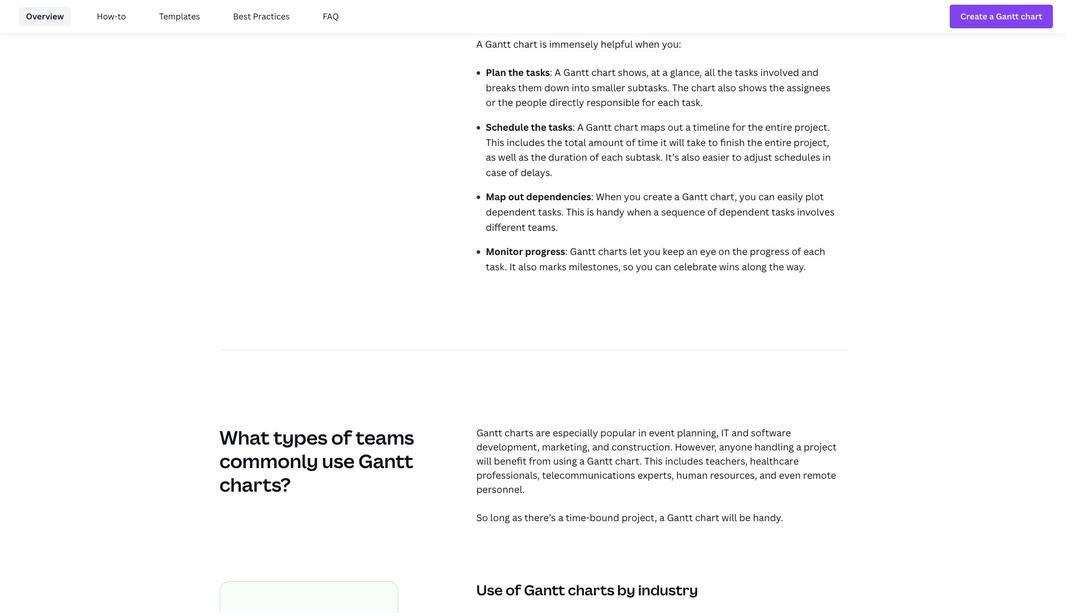 Task type: vqa. For each thing, say whether or not it's contained in the screenshot.


Task type: locate. For each thing, give the bounding box(es) containing it.
are
[[536, 427, 550, 440]]

also left shows
[[718, 81, 736, 94]]

project, down project.
[[794, 136, 829, 149]]

1 horizontal spatial project,
[[794, 136, 829, 149]]

0 horizontal spatial this
[[486, 136, 504, 149]]

types
[[273, 425, 328, 450]]

0 vertical spatial also
[[718, 81, 736, 94]]

a right at
[[663, 66, 668, 79]]

0 vertical spatial can
[[759, 191, 775, 204]]

when left 'you:'
[[635, 38, 660, 51]]

2 vertical spatial each
[[804, 245, 825, 258]]

monitor
[[486, 245, 523, 258]]

use
[[476, 581, 503, 600]]

dependent up different
[[486, 206, 536, 219]]

0 horizontal spatial is
[[540, 38, 547, 51]]

can inside : when you create a gantt chart, you can easily plot dependent tasks. this is handy when a sequence of dependent tasks involves different teams.
[[759, 191, 775, 204]]

out right maps
[[668, 121, 683, 134]]

benefit
[[494, 455, 527, 468]]

time
[[638, 136, 658, 149]]

how-to link
[[90, 7, 133, 26]]

2 horizontal spatial a
[[577, 121, 584, 134]]

gantt inside : gantt charts let you keep an eye on the progress of each task. it also marks milestones, so you can celebrate wins along the way.
[[570, 245, 596, 258]]

1 vertical spatial to
[[708, 136, 718, 149]]

will inside gantt charts are especially popular in event planning, it and software development, marketing, and construction. however, anyone handling a project will benefit from using a gantt chart. this includes teachers, healthcare professionals, telecommunications experts, human resources, and even remote personnel.
[[476, 455, 492, 468]]

you right when
[[624, 191, 641, 204]]

in right the schedules
[[823, 151, 831, 164]]

a down experts,
[[659, 512, 665, 525]]

also inside : gantt charts let you keep an eye on the progress of each task. it also marks milestones, so you can celebrate wins along the way.
[[518, 260, 537, 273]]

can left easily
[[759, 191, 775, 204]]

gantt
[[485, 38, 511, 51], [563, 66, 589, 79], [586, 121, 612, 134], [682, 191, 708, 204], [570, 245, 596, 258], [476, 427, 502, 440], [358, 449, 413, 474], [587, 455, 613, 468], [667, 512, 693, 525], [524, 581, 565, 600]]

0 vertical spatial a
[[476, 38, 483, 51]]

1 vertical spatial is
[[587, 206, 594, 219]]

by
[[617, 581, 635, 600]]

of inside what types of teams commonly use gantt charts?
[[331, 425, 352, 450]]

1 horizontal spatial can
[[759, 191, 775, 204]]

chart
[[513, 38, 538, 51], [592, 66, 616, 79], [691, 81, 715, 94], [614, 121, 638, 134], [695, 512, 719, 525]]

1 horizontal spatial is
[[587, 206, 594, 219]]

best practices link
[[226, 7, 297, 26]]

there's
[[524, 512, 556, 525]]

gantt inside : a gantt chart maps out a timeline for the entire project. this includes the total amount of time it will take to finish the entire project, as well as the duration of each subtask. it's also easier to adjust schedules in case of delays.
[[586, 121, 612, 134]]

can
[[759, 191, 775, 204], [655, 260, 671, 273]]

0 horizontal spatial to
[[118, 10, 126, 22]]

map
[[486, 191, 506, 204]]

out right 'map'
[[508, 191, 524, 204]]

0 horizontal spatial project,
[[622, 512, 657, 525]]

glance,
[[670, 66, 702, 79]]

plan
[[486, 66, 506, 79]]

1 vertical spatial charts
[[505, 427, 534, 440]]

1 vertical spatial out
[[508, 191, 524, 204]]

task. left it
[[486, 260, 507, 273]]

map out dependencies
[[486, 191, 591, 204]]

0 vertical spatial this
[[486, 136, 504, 149]]

0 vertical spatial charts
[[598, 245, 627, 258]]

0 horizontal spatial progress
[[525, 245, 565, 258]]

schedule
[[486, 121, 529, 134]]

each up the way.
[[804, 245, 825, 258]]

0 horizontal spatial task.
[[486, 260, 507, 273]]

the
[[672, 81, 689, 94]]

anyone
[[719, 441, 752, 454]]

includes up human on the right
[[665, 455, 703, 468]]

tasks up shows
[[735, 66, 758, 79]]

0 horizontal spatial for
[[642, 96, 655, 109]]

a
[[663, 66, 668, 79], [685, 121, 691, 134], [675, 191, 680, 204], [654, 206, 659, 219], [796, 441, 802, 454], [579, 455, 585, 468], [558, 512, 563, 525], [659, 512, 665, 525]]

: inside : gantt charts let you keep an eye on the progress of each task. it also marks milestones, so you can celebrate wins along the way.
[[565, 245, 568, 258]]

create
[[643, 191, 672, 204]]

1 vertical spatial will
[[476, 455, 492, 468]]

0 vertical spatial to
[[118, 10, 126, 22]]

: up marks
[[565, 245, 568, 258]]

in inside : a gantt chart maps out a timeline for the entire project. this includes the total amount of time it will take to finish the entire project, as well as the duration of each subtask. it's also easier to adjust schedules in case of delays.
[[823, 151, 831, 164]]

1 vertical spatial also
[[682, 151, 700, 164]]

progress up along
[[750, 245, 790, 258]]

also right it
[[518, 260, 537, 273]]

: inside : when you create a gantt chart, you can easily plot dependent tasks. this is handy when a sequence of dependent tasks involves different teams.
[[591, 191, 594, 204]]

out
[[668, 121, 683, 134], [508, 191, 524, 204]]

best practices button
[[221, 2, 302, 31]]

charts inside gantt charts are especially popular in event planning, it and software development, marketing, and construction. however, anyone handling a project will benefit from using a gantt chart. this includes teachers, healthcare professionals, telecommunications experts, human resources, and even remote personnel.
[[505, 427, 534, 440]]

1 vertical spatial can
[[655, 260, 671, 273]]

1 vertical spatial for
[[732, 121, 746, 134]]

1 horizontal spatial progress
[[750, 245, 790, 258]]

tasks inside : a gantt chart shows, at a glance, all the tasks involved and breaks them down into smaller subtasks. the chart also shows the assignees or the people directly responsible for each task.
[[735, 66, 758, 79]]

when
[[635, 38, 660, 51], [627, 206, 651, 219]]

you:
[[662, 38, 681, 51]]

2 vertical spatial also
[[518, 260, 537, 273]]

includes inside gantt charts are especially popular in event planning, it and software development, marketing, and construction. however, anyone handling a project will benefit from using a gantt chart. this includes teachers, healthcare professionals, telecommunications experts, human resources, and even remote personnel.
[[665, 455, 703, 468]]

a inside : a gantt chart shows, at a glance, all the tasks involved and breaks them down into smaller subtasks. the chart also shows the assignees or the people directly responsible for each task.
[[555, 66, 561, 79]]

of down well
[[509, 166, 518, 179]]

is down page section links element at the top of page
[[540, 38, 547, 51]]

and down popular
[[592, 441, 609, 454]]

1 vertical spatial task.
[[486, 260, 507, 273]]

0 horizontal spatial each
[[601, 151, 623, 164]]

0 horizontal spatial in
[[638, 427, 647, 440]]

this down dependencies
[[566, 206, 585, 219]]

0 vertical spatial entire
[[765, 121, 792, 134]]

will inside : a gantt chart maps out a timeline for the entire project. this includes the total amount of time it will take to finish the entire project, as well as the duration of each subtask. it's also easier to adjust schedules in case of delays.
[[669, 136, 685, 149]]

you right let
[[644, 245, 661, 258]]

be
[[739, 512, 751, 525]]

entire left project.
[[765, 121, 792, 134]]

progress up marks
[[525, 245, 565, 258]]

: up down
[[550, 66, 552, 79]]

you
[[624, 191, 641, 204], [739, 191, 756, 204], [644, 245, 661, 258], [636, 260, 653, 273]]

1 vertical spatial a
[[555, 66, 561, 79]]

2 vertical spatial a
[[577, 121, 584, 134]]

page section links element
[[0, 0, 1067, 33]]

to
[[118, 10, 126, 22], [708, 136, 718, 149], [732, 151, 742, 164]]

will left benefit on the left of the page
[[476, 455, 492, 468]]

1 horizontal spatial each
[[658, 96, 680, 109]]

into
[[572, 81, 590, 94]]

1 horizontal spatial dependent
[[719, 206, 769, 219]]

dependencies
[[526, 191, 591, 204]]

2 vertical spatial charts
[[568, 581, 614, 600]]

teachers,
[[706, 455, 748, 468]]

project,
[[794, 136, 829, 149], [622, 512, 657, 525]]

chart left be
[[695, 512, 719, 525]]

2 progress from the left
[[750, 245, 790, 258]]

schedules
[[774, 151, 820, 164]]

gantt charts are especially popular in event planning, it and software development, marketing, and construction. however, anyone handling a project will benefit from using a gantt chart. this includes teachers, healthcare professionals, telecommunications experts, human resources, and even remote personnel.
[[476, 427, 837, 496]]

faq
[[323, 10, 339, 22]]

entire up the schedules
[[765, 136, 792, 149]]

involves
[[797, 206, 835, 219]]

: inside : a gantt chart maps out a timeline for the entire project. this includes the total amount of time it will take to finish the entire project, as well as the duration of each subtask. it's also easier to adjust schedules in case of delays.
[[573, 121, 575, 134]]

each down the
[[658, 96, 680, 109]]

0 horizontal spatial will
[[476, 455, 492, 468]]

entire
[[765, 121, 792, 134], [765, 136, 792, 149]]

2 vertical spatial to
[[732, 151, 742, 164]]

charts up development,
[[505, 427, 534, 440]]

each inside : a gantt chart shows, at a glance, all the tasks involved and breaks them down into smaller subtasks. the chart also shows the assignees or the people directly responsible for each task.
[[658, 96, 680, 109]]

as up case
[[486, 151, 496, 164]]

1 horizontal spatial includes
[[665, 455, 703, 468]]

0 vertical spatial project,
[[794, 136, 829, 149]]

shows
[[739, 81, 767, 94]]

gantt inside what types of teams commonly use gantt charts?
[[358, 449, 413, 474]]

of right types
[[331, 425, 352, 450]]

different
[[486, 221, 526, 234]]

0 horizontal spatial out
[[508, 191, 524, 204]]

1 horizontal spatial also
[[682, 151, 700, 164]]

this inside : when you create a gantt chart, you can easily plot dependent tasks. this is handy when a sequence of dependent tasks involves different teams.
[[566, 206, 585, 219]]

charts up the so
[[598, 245, 627, 258]]

2 horizontal spatial each
[[804, 245, 825, 258]]

delays.
[[521, 166, 552, 179]]

2 vertical spatial this
[[644, 455, 663, 468]]

eye
[[700, 245, 716, 258]]

0 vertical spatial each
[[658, 96, 680, 109]]

for inside : a gantt chart shows, at a glance, all the tasks involved and breaks them down into smaller subtasks. the chart also shows the assignees or the people directly responsible for each task.
[[642, 96, 655, 109]]

: for plan the tasks
[[550, 66, 552, 79]]

teams.
[[528, 221, 558, 234]]

: when you create a gantt chart, you can easily plot dependent tasks. this is handy when a sequence of dependent tasks involves different teams.
[[486, 191, 835, 234]]

0 vertical spatial out
[[668, 121, 683, 134]]

charts inside : gantt charts let you keep an eye on the progress of each task. it also marks milestones, so you can celebrate wins along the way.
[[598, 245, 627, 258]]

2 horizontal spatial this
[[644, 455, 663, 468]]

it
[[661, 136, 667, 149]]

the
[[508, 66, 524, 79], [717, 66, 733, 79], [769, 81, 785, 94], [498, 96, 513, 109], [531, 121, 546, 134], [748, 121, 763, 134], [547, 136, 562, 149], [747, 136, 762, 149], [531, 151, 546, 164], [732, 245, 748, 258], [769, 260, 784, 273]]

personnel.
[[476, 483, 525, 496]]

planning,
[[677, 427, 719, 440]]

this up well
[[486, 136, 504, 149]]

along
[[742, 260, 767, 273]]

0 horizontal spatial a
[[476, 38, 483, 51]]

2 horizontal spatial also
[[718, 81, 736, 94]]

2 horizontal spatial to
[[732, 151, 742, 164]]

it
[[721, 427, 729, 440]]

for down subtasks.
[[642, 96, 655, 109]]

down
[[544, 81, 569, 94]]

includes inside : a gantt chart maps out a timeline for the entire project. this includes the total amount of time it will take to finish the entire project, as well as the duration of each subtask. it's also easier to adjust schedules in case of delays.
[[507, 136, 545, 149]]

a left project
[[796, 441, 802, 454]]

to down the finish
[[732, 151, 742, 164]]

2 horizontal spatial will
[[722, 512, 737, 525]]

1 vertical spatial this
[[566, 206, 585, 219]]

tasks down easily
[[772, 206, 795, 219]]

can down keep
[[655, 260, 671, 273]]

dependent down chart,
[[719, 206, 769, 219]]

0 horizontal spatial can
[[655, 260, 671, 273]]

from
[[529, 455, 551, 468]]

a gantt chart is immensely helpful when you:
[[476, 38, 681, 51]]

0 vertical spatial will
[[669, 136, 685, 149]]

1 vertical spatial in
[[638, 427, 647, 440]]

will right it
[[669, 136, 685, 149]]

in up construction. on the bottom of the page
[[638, 427, 647, 440]]

chart down page section links element at the top of page
[[513, 38, 538, 51]]

0 vertical spatial for
[[642, 96, 655, 109]]

each down amount
[[601, 151, 623, 164]]

chart.
[[615, 455, 642, 468]]

and down healthcare
[[760, 469, 777, 482]]

also inside : a gantt chart shows, at a glance, all the tasks involved and breaks them down into smaller subtasks. the chart also shows the assignees or the people directly responsible for each task.
[[718, 81, 736, 94]]

: left when
[[591, 191, 594, 204]]

especially
[[553, 427, 598, 440]]

event
[[649, 427, 675, 440]]

this up experts,
[[644, 455, 663, 468]]

what
[[220, 425, 270, 450]]

task. inside : a gantt chart shows, at a glance, all the tasks involved and breaks them down into smaller subtasks. the chart also shows the assignees or the people directly responsible for each task.
[[682, 96, 703, 109]]

1 vertical spatial includes
[[665, 455, 703, 468]]

1 vertical spatial project,
[[622, 512, 657, 525]]

how-to button
[[85, 2, 138, 31]]

a for schedule the tasks
[[577, 121, 584, 134]]

0 horizontal spatial dependent
[[486, 206, 536, 219]]

0 horizontal spatial also
[[518, 260, 537, 273]]

a up the take
[[685, 121, 691, 134]]

chart up amount
[[614, 121, 638, 134]]

amount
[[588, 136, 624, 149]]

to left templates
[[118, 10, 126, 22]]

faq button
[[311, 2, 351, 31]]

0 horizontal spatial includes
[[507, 136, 545, 149]]

task. down the
[[682, 96, 703, 109]]

of inside : gantt charts let you keep an eye on the progress of each task. it also marks milestones, so you can celebrate wins along the way.
[[792, 245, 801, 258]]

1 dependent from the left
[[486, 206, 536, 219]]

monitor progress
[[486, 245, 565, 258]]

project, right bound
[[622, 512, 657, 525]]

also inside : a gantt chart maps out a timeline for the entire project. this includes the total amount of time it will take to finish the entire project, as well as the duration of each subtask. it's also easier to adjust schedules in case of delays.
[[682, 151, 700, 164]]

of up the way.
[[792, 245, 801, 258]]

this inside gantt charts are especially popular in event planning, it and software development, marketing, and construction. however, anyone handling a project will benefit from using a gantt chart. this includes teachers, healthcare professionals, telecommunications experts, human resources, and even remote personnel.
[[644, 455, 663, 468]]

a inside : a gantt chart maps out a timeline for the entire project. this includes the total amount of time it will take to finish the entire project, as well as the duration of each subtask. it's also easier to adjust schedules in case of delays.
[[577, 121, 584, 134]]

1 horizontal spatial for
[[732, 121, 746, 134]]

use
[[322, 449, 355, 474]]

each inside : gantt charts let you keep an eye on the progress of each task. it also marks milestones, so you can celebrate wins along the way.
[[804, 245, 825, 258]]

1 vertical spatial entire
[[765, 136, 792, 149]]

for up the finish
[[732, 121, 746, 134]]

at
[[651, 66, 660, 79]]

a up sequence
[[675, 191, 680, 204]]

when
[[596, 191, 622, 204]]

: a gantt chart shows, at a glance, all the tasks involved and breaks them down into smaller subtasks. the chart also shows the assignees or the people directly responsible for each task.
[[486, 66, 831, 109]]

software
[[751, 427, 791, 440]]

when down create
[[627, 206, 651, 219]]

charts left by
[[568, 581, 614, 600]]

also down the take
[[682, 151, 700, 164]]

on
[[719, 245, 730, 258]]

: for schedule the tasks
[[573, 121, 575, 134]]

1 vertical spatial when
[[627, 206, 651, 219]]

remote
[[803, 469, 836, 482]]

0 vertical spatial in
[[823, 151, 831, 164]]

tasks
[[526, 66, 550, 79], [735, 66, 758, 79], [549, 121, 573, 134], [772, 206, 795, 219]]

0 vertical spatial task.
[[682, 96, 703, 109]]

can inside : gantt charts let you keep an eye on the progress of each task. it also marks milestones, so you can celebrate wins along the way.
[[655, 260, 671, 273]]

a up the "telecommunications"
[[579, 455, 585, 468]]

1 horizontal spatial task.
[[682, 96, 703, 109]]

1 horizontal spatial will
[[669, 136, 685, 149]]

2 vertical spatial will
[[722, 512, 737, 525]]

will left be
[[722, 512, 737, 525]]

: inside : a gantt chart shows, at a glance, all the tasks involved and breaks them down into smaller subtasks. the chart also shows the assignees or the people directly responsible for each task.
[[550, 66, 552, 79]]

is left handy
[[587, 206, 594, 219]]

progress inside : gantt charts let you keep an eye on the progress of each task. it also marks milestones, so you can celebrate wins along the way.
[[750, 245, 790, 258]]

1 horizontal spatial a
[[555, 66, 561, 79]]

1 horizontal spatial out
[[668, 121, 683, 134]]

for inside : a gantt chart maps out a timeline for the entire project. this includes the total amount of time it will take to finish the entire project, as well as the duration of each subtask. it's also easier to adjust schedules in case of delays.
[[732, 121, 746, 134]]

includes down schedule the tasks
[[507, 136, 545, 149]]

: up the total
[[573, 121, 575, 134]]

includes
[[507, 136, 545, 149], [665, 455, 703, 468]]

and up assignees
[[802, 66, 819, 79]]

of down chart,
[[708, 206, 717, 219]]

to down timeline
[[708, 136, 718, 149]]

1 vertical spatial each
[[601, 151, 623, 164]]

0 vertical spatial includes
[[507, 136, 545, 149]]

this inside : a gantt chart maps out a timeline for the entire project. this includes the total amount of time it will take to finish the entire project, as well as the duration of each subtask. it's also easier to adjust schedules in case of delays.
[[486, 136, 504, 149]]

in
[[823, 151, 831, 164], [638, 427, 647, 440]]

1 horizontal spatial this
[[566, 206, 585, 219]]

1 horizontal spatial in
[[823, 151, 831, 164]]



Task type: describe. For each thing, give the bounding box(es) containing it.
handy.
[[753, 512, 783, 525]]

immensely
[[549, 38, 599, 51]]

as right "long" in the left of the page
[[512, 512, 522, 525]]

bound
[[590, 512, 619, 525]]

telecommunications
[[542, 469, 635, 482]]

plot
[[805, 191, 824, 204]]

what types of teams commonly use gantt charts?
[[220, 425, 414, 498]]

responsible
[[587, 96, 640, 109]]

tasks inside : when you create a gantt chart, you can easily plot dependent tasks. this is handy when a sequence of dependent tasks involves different teams.
[[772, 206, 795, 219]]

a inside : a gantt chart shows, at a glance, all the tasks involved and breaks them down into smaller subtasks. the chart also shows the assignees or the people directly responsible for each task.
[[663, 66, 668, 79]]

using
[[553, 455, 577, 468]]

so
[[623, 260, 634, 273]]

2 dependent from the left
[[719, 206, 769, 219]]

overview button
[[14, 2, 76, 31]]

project, inside : a gantt chart maps out a timeline for the entire project. this includes the total amount of time it will take to finish the entire project, as well as the duration of each subtask. it's also easier to adjust schedules in case of delays.
[[794, 136, 829, 149]]

way.
[[787, 260, 806, 273]]

templates
[[159, 10, 200, 22]]

practices
[[253, 10, 290, 22]]

gantt inside : when you create a gantt chart, you can easily plot dependent tasks. this is handy when a sequence of dependent tasks involves different teams.
[[682, 191, 708, 204]]

chart down 'all'
[[691, 81, 715, 94]]

you right the so
[[636, 260, 653, 273]]

directly
[[549, 96, 584, 109]]

and up anyone
[[732, 427, 749, 440]]

each inside : a gantt chart maps out a timeline for the entire project. this includes the total amount of time it will take to finish the entire project, as well as the duration of each subtask. it's also easier to adjust schedules in case of delays.
[[601, 151, 623, 164]]

an
[[687, 245, 698, 258]]

duration
[[548, 151, 587, 164]]

overview
[[26, 10, 64, 22]]

long
[[490, 512, 510, 525]]

when inside : when you create a gantt chart, you can easily plot dependent tasks. this is handy when a sequence of dependent tasks involves different teams.
[[627, 206, 651, 219]]

involved
[[760, 66, 799, 79]]

handling
[[755, 441, 794, 454]]

tasks.
[[538, 206, 564, 219]]

you right chart,
[[739, 191, 756, 204]]

or
[[486, 96, 496, 109]]

of right use
[[506, 581, 521, 600]]

resources,
[[710, 469, 757, 482]]

it
[[509, 260, 516, 273]]

subtasks.
[[628, 81, 670, 94]]

case
[[486, 166, 507, 179]]

as right well
[[519, 151, 529, 164]]

in inside gantt charts are especially popular in event planning, it and software development, marketing, and construction. however, anyone handling a project will benefit from using a gantt chart. this includes teachers, healthcare professionals, telecommunications experts, human resources, and even remote personnel.
[[638, 427, 647, 440]]

easier
[[702, 151, 730, 164]]

charts?
[[220, 472, 291, 498]]

chart,
[[710, 191, 737, 204]]

wins
[[719, 260, 740, 273]]

chart inside : a gantt chart maps out a timeline for the entire project. this includes the total amount of time it will take to finish the entire project, as well as the duration of each subtask. it's also easier to adjust schedules in case of delays.
[[614, 121, 638, 134]]

faq link
[[316, 7, 346, 26]]

smaller
[[592, 81, 625, 94]]

how-
[[97, 10, 118, 22]]

task. inside : gantt charts let you keep an eye on the progress of each task. it also marks milestones, so you can celebrate wins along the way.
[[486, 260, 507, 273]]

handy
[[596, 206, 625, 219]]

of down amount
[[590, 151, 599, 164]]

a inside : a gantt chart maps out a timeline for the entire project. this includes the total amount of time it will take to finish the entire project, as well as the duration of each subtask. it's also easier to adjust schedules in case of delays.
[[685, 121, 691, 134]]

time-
[[566, 512, 590, 525]]

marks
[[539, 260, 567, 273]]

templates button
[[147, 2, 212, 31]]

helpful
[[601, 38, 633, 51]]

gantt inside : a gantt chart shows, at a glance, all the tasks involved and breaks them down into smaller subtasks. the chart also shows the assignees or the people directly responsible for each task.
[[563, 66, 589, 79]]

let
[[629, 245, 642, 258]]

take
[[687, 136, 706, 149]]

finish
[[720, 136, 745, 149]]

healthcare
[[750, 455, 799, 468]]

tasks up the total
[[549, 121, 573, 134]]

of left time
[[626, 136, 636, 149]]

will for benefit
[[476, 455, 492, 468]]

use of gantt charts by industry
[[476, 581, 698, 600]]

and inside : a gantt chart shows, at a glance, all the tasks involved and breaks them down into smaller subtasks. the chart also shows the assignees or the people directly responsible for each task.
[[802, 66, 819, 79]]

subtask.
[[625, 151, 663, 164]]

however,
[[675, 441, 717, 454]]

1 progress from the left
[[525, 245, 565, 258]]

professionals,
[[476, 469, 540, 482]]

experts,
[[638, 469, 674, 482]]

breaks
[[486, 81, 516, 94]]

a for plan the tasks
[[555, 66, 561, 79]]

people
[[515, 96, 547, 109]]

of inside : when you create a gantt chart, you can easily plot dependent tasks. this is handy when a sequence of dependent tasks involves different teams.
[[708, 206, 717, 219]]

marketing,
[[542, 441, 590, 454]]

it's
[[666, 151, 679, 164]]

plan the tasks
[[486, 66, 550, 79]]

milestones,
[[569, 260, 621, 273]]

best practices
[[233, 10, 290, 22]]

well
[[498, 151, 516, 164]]

teams
[[356, 425, 414, 450]]

keep
[[663, 245, 684, 258]]

will for take
[[669, 136, 685, 149]]

: gantt charts let you keep an eye on the progress of each task. it also marks milestones, so you can celebrate wins along the way.
[[486, 245, 825, 273]]

to inside button
[[118, 10, 126, 22]]

best
[[233, 10, 251, 22]]

project
[[804, 441, 837, 454]]

a left the time-
[[558, 512, 563, 525]]

tasks up them
[[526, 66, 550, 79]]

0 vertical spatial is
[[540, 38, 547, 51]]

is inside : when you create a gantt chart, you can easily plot dependent tasks. this is handy when a sequence of dependent tasks involves different teams.
[[587, 206, 594, 219]]

1 horizontal spatial to
[[708, 136, 718, 149]]

templates link
[[152, 7, 207, 26]]

human
[[676, 469, 708, 482]]

0 vertical spatial when
[[635, 38, 660, 51]]

timeline
[[693, 121, 730, 134]]

maps
[[641, 121, 665, 134]]

construction.
[[612, 441, 673, 454]]

chart up smaller
[[592, 66, 616, 79]]

commonly
[[220, 449, 318, 474]]

out inside : a gantt chart maps out a timeline for the entire project. this includes the total amount of time it will take to finish the entire project, as well as the duration of each subtask. it's also easier to adjust schedules in case of delays.
[[668, 121, 683, 134]]

even
[[779, 469, 801, 482]]

a down create
[[654, 206, 659, 219]]

all
[[704, 66, 715, 79]]

how-to
[[97, 10, 126, 22]]

: a gantt chart maps out a timeline for the entire project. this includes the total amount of time it will take to finish the entire project, as well as the duration of each subtask. it's also easier to adjust schedules in case of delays.
[[486, 121, 831, 179]]

: for map out dependencies
[[591, 191, 594, 204]]

shows,
[[618, 66, 649, 79]]

schedule the tasks
[[486, 121, 573, 134]]

: for monitor progress
[[565, 245, 568, 258]]

sequence
[[661, 206, 705, 219]]



